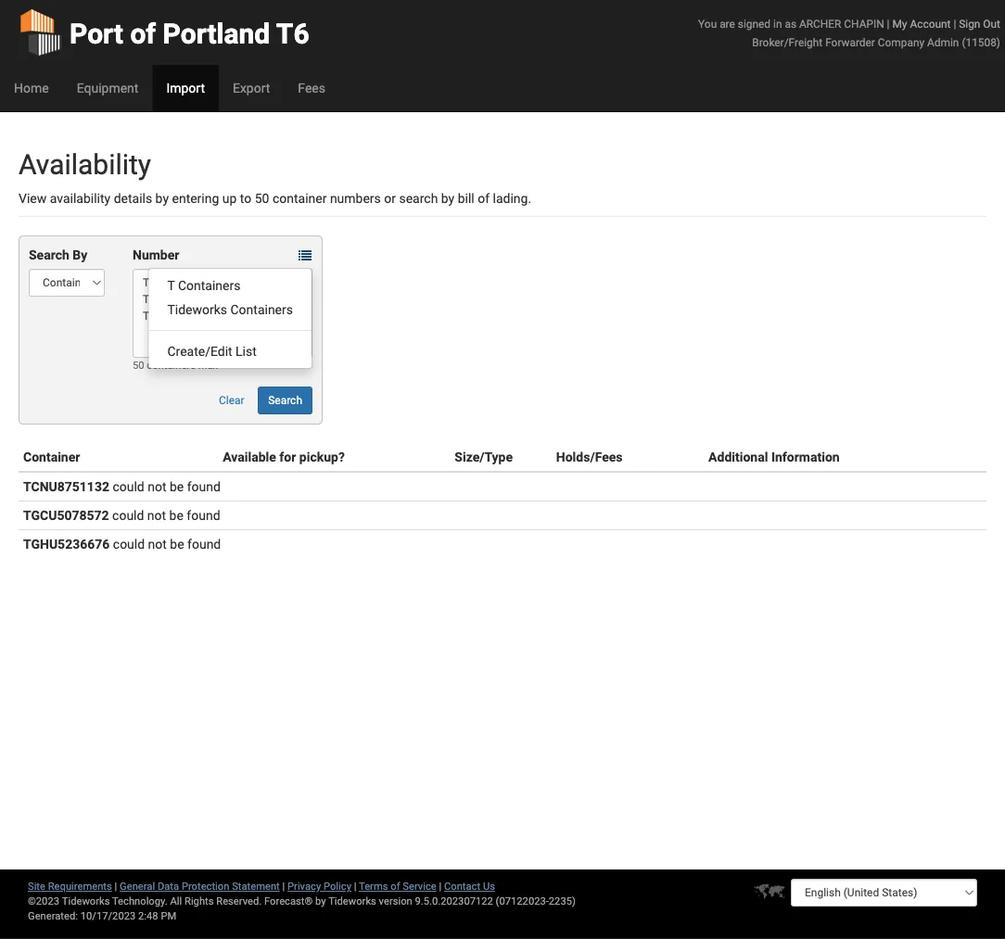 Task type: describe. For each thing, give the bounding box(es) containing it.
| up forecast®
[[283, 881, 285, 893]]

pickup?
[[300, 450, 345, 465]]

forwarder
[[826, 36, 876, 49]]

tgcu5078572 could not be found
[[23, 508, 220, 523]]

additional information
[[709, 450, 840, 465]]

1 vertical spatial containers
[[231, 302, 293, 317]]

tgcu5078572
[[23, 508, 109, 523]]

details
[[114, 191, 152, 206]]

number
[[133, 247, 179, 263]]

container
[[23, 450, 80, 465]]

could for tgcu5078572
[[112, 508, 144, 523]]

available
[[223, 450, 276, 465]]

as
[[785, 17, 797, 30]]

max
[[198, 360, 218, 372]]

entering
[[172, 191, 219, 206]]

t
[[167, 278, 175, 293]]

| left my
[[888, 17, 890, 30]]

site requirements link
[[28, 881, 112, 893]]

clear
[[219, 394, 245, 407]]

Number text field
[[133, 269, 313, 358]]

you
[[699, 17, 717, 30]]

admin
[[928, 36, 960, 49]]

create/edit list link
[[149, 340, 312, 364]]

list
[[236, 344, 257, 359]]

| left "general"
[[115, 881, 117, 893]]

be for tgcu5078572 could not be found
[[169, 508, 184, 523]]

available for pickup?
[[223, 450, 345, 465]]

search button
[[258, 387, 313, 415]]

1 vertical spatial 50
[[133, 360, 144, 372]]

size/type
[[455, 450, 513, 465]]

search by
[[29, 247, 87, 263]]

of inside site requirements | general data protection statement | privacy policy | terms of service | contact us ©2023 tideworks technology. all rights reserved. forecast® by tideworks version 9.5.0.202307122 (07122023-2235) generated: 10/17/2023 2:48 pm
[[391, 881, 400, 893]]

2 horizontal spatial of
[[478, 191, 490, 206]]

containers
[[147, 360, 196, 372]]

holds/fees
[[557, 450, 623, 465]]

t6
[[276, 17, 310, 50]]

privacy
[[288, 881, 321, 893]]

numbers
[[330, 191, 381, 206]]

2235)
[[549, 896, 576, 908]]

my
[[893, 17, 908, 30]]

could for tghu5236676
[[113, 537, 145, 552]]

t containers link
[[149, 274, 312, 298]]

50 containers max
[[133, 360, 218, 372]]

fees
[[298, 80, 326, 96]]

(11508)
[[963, 36, 1001, 49]]

2:48
[[138, 911, 158, 923]]

export
[[233, 80, 270, 96]]

to
[[240, 191, 252, 206]]

terms of service link
[[359, 881, 437, 893]]

| right policy
[[354, 881, 357, 893]]

import button
[[153, 65, 219, 111]]

availability
[[19, 148, 151, 181]]

you are signed in as archer chapin | my account | sign out broker/freight forwarder company admin (11508)
[[699, 17, 1001, 49]]

tideworks containers link
[[149, 298, 312, 322]]

search
[[399, 191, 438, 206]]

port of portland t6 link
[[19, 0, 310, 65]]

us
[[483, 881, 495, 893]]

company
[[878, 36, 925, 49]]

protection
[[182, 881, 230, 893]]

reserved.
[[216, 896, 262, 908]]

rights
[[185, 896, 214, 908]]

fees button
[[284, 65, 340, 111]]

all
[[170, 896, 182, 908]]

home
[[14, 80, 49, 96]]

archer
[[800, 17, 842, 30]]

1 horizontal spatial 50
[[255, 191, 269, 206]]

container
[[273, 191, 327, 206]]

additional
[[709, 450, 769, 465]]

export button
[[219, 65, 284, 111]]

search for search
[[268, 394, 302, 407]]

2 horizontal spatial by
[[441, 191, 455, 206]]

tideworks inside site requirements | general data protection statement | privacy policy | terms of service | contact us ©2023 tideworks technology. all rights reserved. forecast® by tideworks version 9.5.0.202307122 (07122023-2235) generated: 10/17/2023 2:48 pm
[[329, 896, 377, 908]]

not for tcnu8751132
[[148, 479, 167, 495]]

create/edit list
[[167, 344, 257, 359]]

0 vertical spatial containers
[[178, 278, 241, 293]]

information
[[772, 450, 840, 465]]

service
[[403, 881, 437, 893]]

by
[[73, 247, 87, 263]]

in
[[774, 17, 783, 30]]

| up 9.5.0.202307122 at bottom left
[[439, 881, 442, 893]]

| left sign
[[954, 17, 957, 30]]

clear button
[[209, 387, 255, 415]]

home button
[[0, 65, 63, 111]]

terms
[[359, 881, 388, 893]]

availability
[[50, 191, 111, 206]]



Task type: locate. For each thing, give the bounding box(es) containing it.
signed
[[738, 17, 771, 30]]

tcnu8751132
[[23, 479, 109, 495]]

1 vertical spatial search
[[268, 394, 302, 407]]

1 vertical spatial of
[[478, 191, 490, 206]]

privacy policy link
[[288, 881, 352, 893]]

by down privacy policy link
[[316, 896, 326, 908]]

1 horizontal spatial search
[[268, 394, 302, 407]]

1 vertical spatial found
[[187, 508, 220, 523]]

containers down t containers link
[[231, 302, 293, 317]]

bill
[[458, 191, 475, 206]]

0 horizontal spatial search
[[29, 247, 69, 263]]

contact
[[444, 881, 481, 893]]

by right details
[[156, 191, 169, 206]]

not for tghu5236676
[[148, 537, 167, 552]]

be
[[170, 479, 184, 495], [169, 508, 184, 523], [170, 537, 184, 552]]

containers
[[178, 278, 241, 293], [231, 302, 293, 317]]

found up tgcu5078572 could not be found
[[187, 479, 221, 495]]

found for tcnu8751132 could not be found
[[187, 479, 221, 495]]

t containers tideworks containers
[[167, 278, 293, 317]]

not up tgcu5078572 could not be found
[[148, 479, 167, 495]]

my account link
[[893, 17, 951, 30]]

menu containing t containers
[[148, 268, 313, 369]]

could
[[113, 479, 145, 495], [112, 508, 144, 523], [113, 537, 145, 552]]

0 horizontal spatial by
[[156, 191, 169, 206]]

or
[[384, 191, 396, 206]]

search left the "by"
[[29, 247, 69, 263]]

of up version
[[391, 881, 400, 893]]

pm
[[161, 911, 177, 923]]

could up tghu5236676 could not be found
[[112, 508, 144, 523]]

be up tgcu5078572 could not be found
[[170, 479, 184, 495]]

0 horizontal spatial of
[[130, 17, 156, 50]]

by
[[156, 191, 169, 206], [441, 191, 455, 206], [316, 896, 326, 908]]

tideworks down policy
[[329, 896, 377, 908]]

0 vertical spatial of
[[130, 17, 156, 50]]

search
[[29, 247, 69, 263], [268, 394, 302, 407]]

search inside button
[[268, 394, 302, 407]]

policy
[[324, 881, 352, 893]]

tghu5236676 could not be found
[[23, 537, 221, 552]]

by inside site requirements | general data protection statement | privacy policy | terms of service | contact us ©2023 tideworks technology. all rights reserved. forecast® by tideworks version 9.5.0.202307122 (07122023-2235) generated: 10/17/2023 2:48 pm
[[316, 896, 326, 908]]

1 vertical spatial be
[[169, 508, 184, 523]]

2 vertical spatial of
[[391, 881, 400, 893]]

0 vertical spatial could
[[113, 479, 145, 495]]

1 horizontal spatial tideworks
[[329, 896, 377, 908]]

2 could from the top
[[112, 508, 144, 523]]

not for tgcu5078572
[[147, 508, 166, 523]]

view availability details by entering up to 50 container numbers or search by bill of lading.
[[19, 191, 532, 206]]

tcnu8751132 could not be found
[[23, 479, 221, 495]]

show list image
[[299, 249, 312, 262]]

menu
[[148, 268, 313, 369]]

be for tcnu8751132 could not be found
[[170, 479, 184, 495]]

2 vertical spatial found
[[187, 537, 221, 552]]

search right clear button
[[268, 394, 302, 407]]

0 vertical spatial found
[[187, 479, 221, 495]]

portland
[[163, 17, 270, 50]]

create/edit
[[167, 344, 233, 359]]

found for tgcu5078572 could not be found
[[187, 508, 220, 523]]

0 horizontal spatial 50
[[133, 360, 144, 372]]

0 horizontal spatial tideworks
[[167, 302, 227, 317]]

1 vertical spatial could
[[112, 508, 144, 523]]

broker/freight
[[753, 36, 823, 49]]

containers up tideworks containers link
[[178, 278, 241, 293]]

statement
[[232, 881, 280, 893]]

of right port on the left top of page
[[130, 17, 156, 50]]

0 vertical spatial tideworks
[[167, 302, 227, 317]]

1 vertical spatial not
[[147, 508, 166, 523]]

view
[[19, 191, 47, 206]]

10/17/2023
[[80, 911, 136, 923]]

be up tghu5236676 could not be found
[[169, 508, 184, 523]]

1 vertical spatial tideworks
[[329, 896, 377, 908]]

port
[[70, 17, 123, 50]]

could down tgcu5078572 could not be found
[[113, 537, 145, 552]]

technology.
[[112, 896, 168, 908]]

50 right to
[[255, 191, 269, 206]]

3 could from the top
[[113, 537, 145, 552]]

general data protection statement link
[[120, 881, 280, 893]]

be down tgcu5078572 could not be found
[[170, 537, 184, 552]]

1 horizontal spatial of
[[391, 881, 400, 893]]

2 vertical spatial be
[[170, 537, 184, 552]]

(07122023-
[[496, 896, 549, 908]]

site requirements | general data protection statement | privacy policy | terms of service | contact us ©2023 tideworks technology. all rights reserved. forecast® by tideworks version 9.5.0.202307122 (07122023-2235) generated: 10/17/2023 2:48 pm
[[28, 881, 576, 923]]

1 horizontal spatial by
[[316, 896, 326, 908]]

not up tghu5236676 could not be found
[[147, 508, 166, 523]]

equipment button
[[63, 65, 153, 111]]

0 vertical spatial 50
[[255, 191, 269, 206]]

be for tghu5236676 could not be found
[[170, 537, 184, 552]]

search for search by
[[29, 247, 69, 263]]

for
[[280, 450, 296, 465]]

import
[[166, 80, 205, 96]]

tghu5236676
[[23, 537, 110, 552]]

port of portland t6
[[70, 17, 310, 50]]

9.5.0.202307122
[[415, 896, 493, 908]]

data
[[158, 881, 179, 893]]

0 vertical spatial be
[[170, 479, 184, 495]]

are
[[720, 17, 736, 30]]

0 vertical spatial not
[[148, 479, 167, 495]]

up
[[222, 191, 237, 206]]

contact us link
[[444, 881, 495, 893]]

equipment
[[77, 80, 139, 96]]

account
[[911, 17, 951, 30]]

could up tgcu5078572 could not be found
[[113, 479, 145, 495]]

forecast®
[[264, 896, 313, 908]]

could for tcnu8751132
[[113, 479, 145, 495]]

sign
[[960, 17, 981, 30]]

found down tgcu5078572 could not be found
[[187, 537, 221, 552]]

of inside "link"
[[130, 17, 156, 50]]

50
[[255, 191, 269, 206], [133, 360, 144, 372]]

tideworks
[[167, 302, 227, 317], [329, 896, 377, 908]]

not down tgcu5078572 could not be found
[[148, 537, 167, 552]]

found for tghu5236676 could not be found
[[187, 537, 221, 552]]

©2023 tideworks
[[28, 896, 110, 908]]

lading.
[[493, 191, 532, 206]]

version
[[379, 896, 413, 908]]

requirements
[[48, 881, 112, 893]]

generated:
[[28, 911, 78, 923]]

sign out link
[[960, 17, 1001, 30]]

0 vertical spatial search
[[29, 247, 69, 263]]

1 could from the top
[[113, 479, 145, 495]]

2 vertical spatial not
[[148, 537, 167, 552]]

by left the bill
[[441, 191, 455, 206]]

50 left 'containers'
[[133, 360, 144, 372]]

general
[[120, 881, 155, 893]]

found
[[187, 479, 221, 495], [187, 508, 220, 523], [187, 537, 221, 552]]

chapin
[[845, 17, 885, 30]]

out
[[984, 17, 1001, 30]]

2 vertical spatial could
[[113, 537, 145, 552]]

site
[[28, 881, 45, 893]]

|
[[888, 17, 890, 30], [954, 17, 957, 30], [115, 881, 117, 893], [283, 881, 285, 893], [354, 881, 357, 893], [439, 881, 442, 893]]

found up tghu5236676 could not be found
[[187, 508, 220, 523]]

tideworks down t
[[167, 302, 227, 317]]

of right the bill
[[478, 191, 490, 206]]

of
[[130, 17, 156, 50], [478, 191, 490, 206], [391, 881, 400, 893]]

tideworks inside t containers tideworks containers
[[167, 302, 227, 317]]



Task type: vqa. For each thing, say whether or not it's contained in the screenshot.
'1:55'
no



